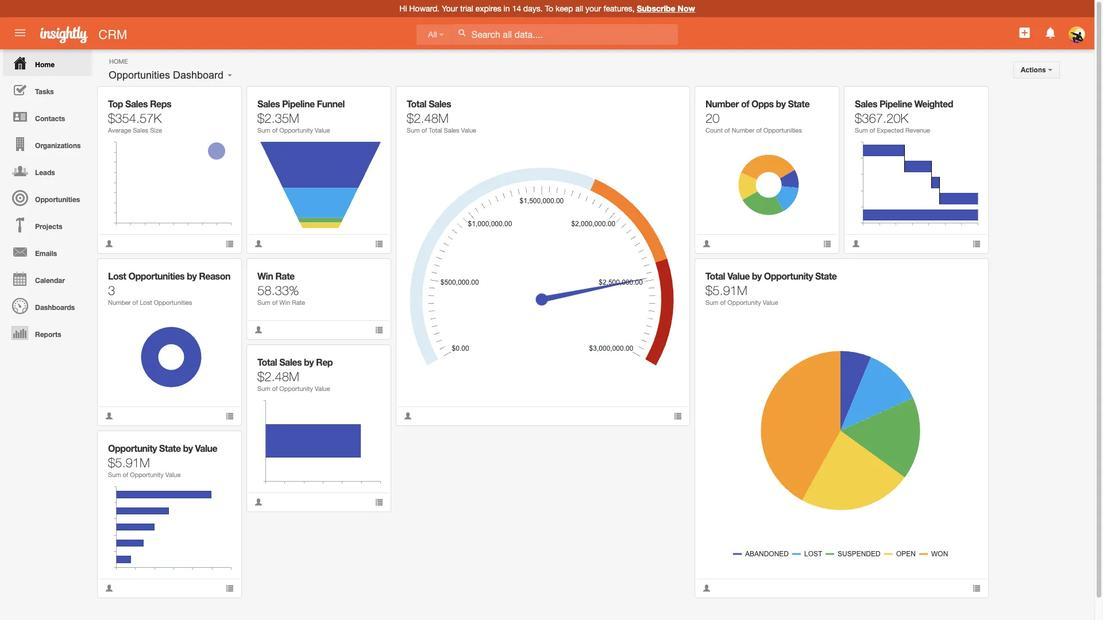 Task type: vqa. For each thing, say whether or not it's contained in the screenshot.
bottom And
no



Task type: describe. For each thing, give the bounding box(es) containing it.
subscribe now link
[[637, 4, 695, 13]]

$367.20k
[[855, 110, 909, 125]]

user image for of
[[852, 240, 860, 248]]

total value by opportunity state $5.91m sum of opportunity value
[[706, 271, 837, 307]]

1 vertical spatial win
[[279, 299, 290, 307]]

opportunities dashboard
[[109, 69, 224, 81]]

rep
[[316, 357, 333, 368]]

in
[[504, 4, 510, 13]]

user image for value
[[105, 585, 113, 593]]

reports link
[[3, 319, 92, 347]]

to
[[545, 4, 553, 13]]

number of opps by state link
[[706, 99, 810, 109]]

howard.
[[409, 4, 440, 13]]

0 vertical spatial win
[[257, 271, 273, 282]]

opportunity state by value $5.91m sum of opportunity value
[[108, 443, 217, 479]]

organizations
[[35, 141, 81, 149]]

size
[[150, 127, 162, 134]]

contacts
[[35, 114, 65, 122]]

sum inside win rate 58.33% sum of win rate
[[257, 299, 270, 307]]

1 horizontal spatial lost
[[140, 299, 152, 307]]

your
[[442, 4, 458, 13]]

by for state
[[752, 271, 762, 282]]

list image for $367.20k
[[973, 240, 981, 248]]

wrench image for $367.20k
[[965, 95, 973, 103]]

0 vertical spatial rate
[[275, 271, 295, 282]]

reports
[[35, 330, 61, 338]]

total sales by rep $2.48m sum of opportunity value
[[257, 357, 333, 393]]

list image for $5.91m
[[972, 584, 980, 592]]

expected
[[877, 127, 904, 134]]

user image for total
[[404, 412, 412, 420]]

sales inside total sales by rep $2.48m sum of opportunity value
[[279, 357, 302, 368]]

reason
[[199, 271, 230, 282]]

1 horizontal spatial home
[[109, 57, 128, 65]]

total for $5.91m
[[706, 271, 725, 282]]

list image for rep
[[375, 498, 383, 507]]

user image for rep
[[255, 498, 263, 507]]

user image for $5.91m
[[702, 584, 710, 592]]

user image for number
[[105, 412, 113, 420]]

sales inside sales pipeline funnel $2.35m sum of opportunity value
[[257, 99, 280, 109]]

win rate link
[[257, 271, 295, 282]]

number inside lost opportunities by reason 3 number of lost opportunities
[[108, 299, 131, 307]]

sum inside total sales $2.48m sum of total sales value
[[407, 127, 420, 134]]

$2.48m inside total sales by rep $2.48m sum of opportunity value
[[257, 369, 299, 384]]

calendar
[[35, 276, 65, 284]]

sales pipeline weighted $367.20k sum of expected revenue
[[855, 99, 953, 134]]

opportunities inside button
[[109, 69, 170, 81]]

list image for sum
[[226, 585, 234, 593]]

user image for sales
[[105, 240, 113, 248]]

sum inside opportunity state by value $5.91m sum of opportunity value
[[108, 471, 121, 479]]

wrench image right opps
[[815, 95, 823, 103]]

total sales link
[[407, 99, 451, 109]]

58.33%
[[257, 283, 299, 298]]

of inside win rate 58.33% sum of win rate
[[272, 299, 278, 307]]

sum inside sales pipeline weighted $367.20k sum of expected revenue
[[855, 127, 868, 134]]

wrench image for $2.35m
[[367, 95, 375, 103]]

funnel
[[317, 99, 345, 109]]

your
[[586, 4, 601, 13]]

keep
[[556, 4, 573, 13]]

by for 3
[[187, 271, 197, 282]]

1 vertical spatial rate
[[292, 299, 305, 307]]

calendar link
[[3, 265, 92, 292]]

opportunities dashboard button
[[105, 67, 228, 84]]

list image for $354.57k
[[226, 240, 234, 248]]

of inside sales pipeline weighted $367.20k sum of expected revenue
[[870, 127, 875, 134]]

actions
[[1021, 66, 1048, 74]]

total sales by rep link
[[257, 357, 333, 368]]

sales inside sales pipeline weighted $367.20k sum of expected revenue
[[855, 99, 877, 109]]

sales pipeline funnel link
[[257, 99, 345, 109]]

value inside sales pipeline funnel $2.35m sum of opportunity value
[[315, 127, 330, 134]]

home link
[[3, 49, 92, 76]]

of right count
[[725, 127, 730, 134]]

top sales reps link
[[108, 99, 171, 109]]

total value by opportunity state link
[[706, 271, 837, 282]]

hi
[[399, 4, 407, 13]]

of inside total sales by rep $2.48m sum of opportunity value
[[272, 385, 278, 393]]

value inside total sales $2.48m sum of total sales value
[[461, 127, 476, 134]]

reps
[[150, 99, 171, 109]]

by for $2.48m
[[304, 357, 314, 368]]

of left opps
[[741, 99, 749, 109]]

features,
[[604, 4, 635, 13]]

$2.35m
[[257, 110, 299, 125]]

count
[[706, 127, 723, 134]]

actions button
[[1013, 61, 1060, 79]]

top sales reps $354.57k average sales size
[[108, 99, 171, 134]]

opportunity state by value link
[[108, 443, 217, 454]]

expires
[[476, 4, 502, 13]]

sum inside sales pipeline funnel $2.35m sum of opportunity value
[[257, 127, 270, 134]]

leads link
[[3, 157, 92, 184]]

3
[[108, 283, 115, 298]]

emails
[[35, 249, 57, 257]]

state for $5.91m
[[815, 271, 837, 282]]

opportunities inside navigation
[[35, 195, 80, 203]]

Search all data.... text field
[[452, 24, 678, 45]]

dashboards link
[[3, 292, 92, 319]]

state inside opportunity state by value $5.91m sum of opportunity value
[[159, 443, 181, 454]]



Task type: locate. For each thing, give the bounding box(es) containing it.
$2.48m inside total sales $2.48m sum of total sales value
[[407, 110, 449, 125]]

contacts link
[[3, 103, 92, 130]]

14
[[512, 4, 521, 13]]

state inside number of opps by state 20 count of number of opportunities
[[788, 99, 810, 109]]

pipeline inside sales pipeline funnel $2.35m sum of opportunity value
[[282, 99, 315, 109]]

notifications image
[[1044, 26, 1058, 40]]

pipeline inside sales pipeline weighted $367.20k sum of expected revenue
[[880, 99, 912, 109]]

0 vertical spatial $5.91m
[[706, 283, 748, 298]]

opportunity
[[279, 127, 313, 134], [764, 271, 813, 282], [728, 299, 761, 307], [279, 385, 313, 393], [108, 443, 157, 454], [130, 471, 164, 479]]

subscribe
[[637, 4, 676, 13]]

1 vertical spatial number
[[732, 127, 755, 134]]

by inside opportunity state by value $5.91m sum of opportunity value
[[183, 443, 193, 454]]

emails link
[[3, 238, 92, 265]]

state inside total value by opportunity state $5.91m sum of opportunity value
[[815, 271, 837, 282]]

state
[[788, 99, 810, 109], [815, 271, 837, 282], [159, 443, 181, 454]]

days.
[[523, 4, 543, 13]]

1 horizontal spatial pipeline
[[880, 99, 912, 109]]

by for $5.91m
[[183, 443, 193, 454]]

value
[[315, 127, 330, 134], [461, 127, 476, 134], [728, 271, 750, 282], [763, 299, 778, 307], [315, 385, 330, 393], [195, 443, 217, 454], [165, 471, 181, 479]]

by inside lost opportunities by reason 3 number of lost opportunities
[[187, 271, 197, 282]]

number down 3 at top left
[[108, 299, 131, 307]]

rate up '58.33%'
[[275, 271, 295, 282]]

1 vertical spatial state
[[815, 271, 837, 282]]

wrench image for rep
[[367, 354, 375, 362]]

pipeline for $367.20k
[[880, 99, 912, 109]]

lost
[[108, 271, 126, 282], [140, 299, 152, 307]]

home down crm
[[109, 57, 128, 65]]

wrench image right funnel
[[367, 95, 375, 103]]

0 horizontal spatial home
[[35, 60, 55, 68]]

list image for $2.35m
[[375, 240, 383, 248]]

of inside total value by opportunity state $5.91m sum of opportunity value
[[720, 299, 726, 307]]

of down $2.35m
[[272, 127, 278, 134]]

win down '58.33%'
[[279, 299, 290, 307]]

1 horizontal spatial $5.91m
[[706, 283, 748, 298]]

opps
[[752, 99, 774, 109]]

list image
[[823, 240, 831, 248], [375, 326, 383, 334], [972, 584, 980, 592], [226, 585, 234, 593]]

all
[[428, 30, 437, 39]]

now
[[678, 4, 695, 13]]

$2.48m down total sales by rep link
[[257, 369, 299, 384]]

win rate 58.33% sum of win rate
[[257, 271, 305, 307]]

of
[[741, 99, 749, 109], [272, 127, 278, 134], [422, 127, 427, 134], [725, 127, 730, 134], [756, 127, 762, 134], [870, 127, 875, 134], [133, 299, 138, 307], [272, 299, 278, 307], [720, 299, 726, 307], [272, 385, 278, 393], [123, 471, 128, 479]]

all
[[575, 4, 583, 13]]

number of opps by state 20 count of number of opportunities
[[706, 99, 810, 134]]

pipeline for $2.35m
[[282, 99, 315, 109]]

of down total value by opportunity state link
[[720, 299, 726, 307]]

2 horizontal spatial state
[[815, 271, 837, 282]]

0 horizontal spatial $2.48m
[[257, 369, 299, 384]]

by inside total sales by rep $2.48m sum of opportunity value
[[304, 357, 314, 368]]

organizations link
[[3, 130, 92, 157]]

pipeline up $367.20k
[[880, 99, 912, 109]]

sum inside total sales by rep $2.48m sum of opportunity value
[[257, 385, 270, 393]]

0 horizontal spatial win
[[257, 271, 273, 282]]

pipeline up $2.35m
[[282, 99, 315, 109]]

1 vertical spatial $2.48m
[[257, 369, 299, 384]]

0 vertical spatial $2.48m
[[407, 110, 449, 125]]

sum inside total value by opportunity state $5.91m sum of opportunity value
[[706, 299, 719, 307]]

lost up 3 at top left
[[108, 271, 126, 282]]

wrench image
[[218, 95, 226, 103], [666, 95, 674, 103], [218, 267, 226, 276], [367, 267, 375, 276], [965, 267, 973, 276], [218, 440, 226, 448]]

opportunities
[[109, 69, 170, 81], [764, 127, 802, 134], [35, 195, 80, 203], [128, 271, 185, 282], [154, 299, 192, 307]]

number
[[706, 99, 739, 109], [732, 127, 755, 134], [108, 299, 131, 307]]

1 horizontal spatial win
[[279, 299, 290, 307]]

user image for $2.35m
[[255, 240, 263, 248]]

tasks
[[35, 87, 54, 95]]

0 vertical spatial lost
[[108, 271, 126, 282]]

list image for 20
[[823, 240, 831, 248]]

white image
[[458, 29, 466, 37]]

win
[[257, 271, 273, 282], [279, 299, 290, 307]]

lost down lost opportunities by reason link
[[140, 299, 152, 307]]

total
[[407, 99, 427, 109], [429, 127, 442, 134], [706, 271, 725, 282], [257, 357, 277, 368]]

rate down '58.33%'
[[292, 299, 305, 307]]

tasks link
[[3, 76, 92, 103]]

sales pipeline funnel $2.35m sum of opportunity value
[[257, 99, 345, 134]]

list image for reason
[[226, 412, 234, 420]]

home up the tasks link on the top of page
[[35, 60, 55, 68]]

average
[[108, 127, 131, 134]]

opportunities link
[[3, 184, 92, 211]]

trial
[[460, 4, 473, 13]]

wrench image right rep
[[367, 354, 375, 362]]

sales pipeline weighted link
[[855, 99, 953, 109]]

hi howard. your trial expires in 14 days. to keep all your features, subscribe now
[[399, 4, 695, 13]]

of inside lost opportunities by reason 3 number of lost opportunities
[[133, 299, 138, 307]]

of down opportunity state by value link
[[123, 471, 128, 479]]

total for total
[[407, 99, 427, 109]]

2 vertical spatial state
[[159, 443, 181, 454]]

opportunities inside number of opps by state 20 count of number of opportunities
[[764, 127, 802, 134]]

of down $367.20k
[[870, 127, 875, 134]]

0 vertical spatial number
[[706, 99, 739, 109]]

1 vertical spatial lost
[[140, 299, 152, 307]]

value inside total sales by rep $2.48m sum of opportunity value
[[315, 385, 330, 393]]

of inside sales pipeline funnel $2.35m sum of opportunity value
[[272, 127, 278, 134]]

projects
[[35, 222, 62, 230]]

1 horizontal spatial $2.48m
[[407, 110, 449, 125]]

lost opportunities by reason link
[[108, 271, 230, 282]]

0 vertical spatial state
[[788, 99, 810, 109]]

win up '58.33%'
[[257, 271, 273, 282]]

total inside total value by opportunity state $5.91m sum of opportunity value
[[706, 271, 725, 282]]

user image for 20
[[703, 240, 711, 248]]

revenue
[[906, 127, 930, 134]]

navigation containing home
[[0, 49, 92, 347]]

$5.91m inside opportunity state by value $5.91m sum of opportunity value
[[108, 455, 150, 470]]

1 vertical spatial $5.91m
[[108, 455, 150, 470]]

0 horizontal spatial pipeline
[[282, 99, 315, 109]]

sales
[[125, 99, 148, 109], [257, 99, 280, 109], [429, 99, 451, 109], [855, 99, 877, 109], [133, 127, 148, 134], [444, 127, 459, 134], [279, 357, 302, 368]]

top
[[108, 99, 123, 109]]

0 horizontal spatial state
[[159, 443, 181, 454]]

number up 20
[[706, 99, 739, 109]]

$5.91m
[[706, 283, 748, 298], [108, 455, 150, 470]]

0 horizontal spatial lost
[[108, 271, 126, 282]]

number right count
[[732, 127, 755, 134]]

user image
[[105, 240, 113, 248], [703, 240, 711, 248], [852, 240, 860, 248], [105, 412, 113, 420], [404, 412, 412, 420], [702, 584, 710, 592]]

navigation
[[0, 49, 92, 347]]

leads
[[35, 168, 55, 176]]

dashboard
[[173, 69, 224, 81]]

rate
[[275, 271, 295, 282], [292, 299, 305, 307]]

$2.48m
[[407, 110, 449, 125], [257, 369, 299, 384]]

user image
[[255, 240, 263, 248], [255, 326, 263, 334], [255, 498, 263, 507], [105, 585, 113, 593]]

$354.57k
[[108, 110, 161, 125]]

of inside total sales $2.48m sum of total sales value
[[422, 127, 427, 134]]

$2.48m down 'total sales' link
[[407, 110, 449, 125]]

projects link
[[3, 211, 92, 238]]

of down 'total sales' link
[[422, 127, 427, 134]]

total inside total sales by rep $2.48m sum of opportunity value
[[257, 357, 277, 368]]

of down lost opportunities by reason link
[[133, 299, 138, 307]]

$5.91m down total value by opportunity state link
[[706, 283, 748, 298]]

by inside total value by opportunity state $5.91m sum of opportunity value
[[752, 271, 762, 282]]

20
[[706, 110, 720, 125]]

2 pipeline from the left
[[880, 99, 912, 109]]

weighted
[[915, 99, 953, 109]]

$5.91m inside total value by opportunity state $5.91m sum of opportunity value
[[706, 283, 748, 298]]

list image
[[226, 240, 234, 248], [375, 240, 383, 248], [973, 240, 981, 248], [226, 412, 234, 420], [674, 412, 682, 420], [375, 498, 383, 507]]

sum
[[257, 127, 270, 134], [407, 127, 420, 134], [855, 127, 868, 134], [257, 299, 270, 307], [706, 299, 719, 307], [257, 385, 270, 393], [108, 471, 121, 479]]

1 horizontal spatial state
[[788, 99, 810, 109]]

of down total sales by rep link
[[272, 385, 278, 393]]

opportunity inside sales pipeline funnel $2.35m sum of opportunity value
[[279, 127, 313, 134]]

2 vertical spatial number
[[108, 299, 131, 307]]

by inside number of opps by state 20 count of number of opportunities
[[776, 99, 786, 109]]

list image for sum
[[674, 412, 682, 420]]

1 pipeline from the left
[[282, 99, 315, 109]]

state for 20
[[788, 99, 810, 109]]

of inside opportunity state by value $5.91m sum of opportunity value
[[123, 471, 128, 479]]

wrench image right weighted
[[965, 95, 973, 103]]

pipeline
[[282, 99, 315, 109], [880, 99, 912, 109]]

total sales $2.48m sum of total sales value
[[407, 99, 476, 134]]

of down "number of opps by state" link at the top of page
[[756, 127, 762, 134]]

0 horizontal spatial $5.91m
[[108, 455, 150, 470]]

of down '58.33%'
[[272, 299, 278, 307]]

total for sum
[[257, 357, 277, 368]]

all link
[[417, 24, 451, 45]]

lost opportunities by reason 3 number of lost opportunities
[[108, 271, 230, 307]]

opportunity inside total sales by rep $2.48m sum of opportunity value
[[279, 385, 313, 393]]

home
[[109, 57, 128, 65], [35, 60, 55, 68]]

$5.91m down opportunity state by value link
[[108, 455, 150, 470]]

home inside navigation
[[35, 60, 55, 68]]

dashboards
[[35, 303, 75, 311]]

wrench image
[[367, 95, 375, 103], [815, 95, 823, 103], [965, 95, 973, 103], [367, 354, 375, 362]]

crm
[[98, 27, 127, 42]]

by
[[776, 99, 786, 109], [187, 271, 197, 282], [752, 271, 762, 282], [304, 357, 314, 368], [183, 443, 193, 454]]



